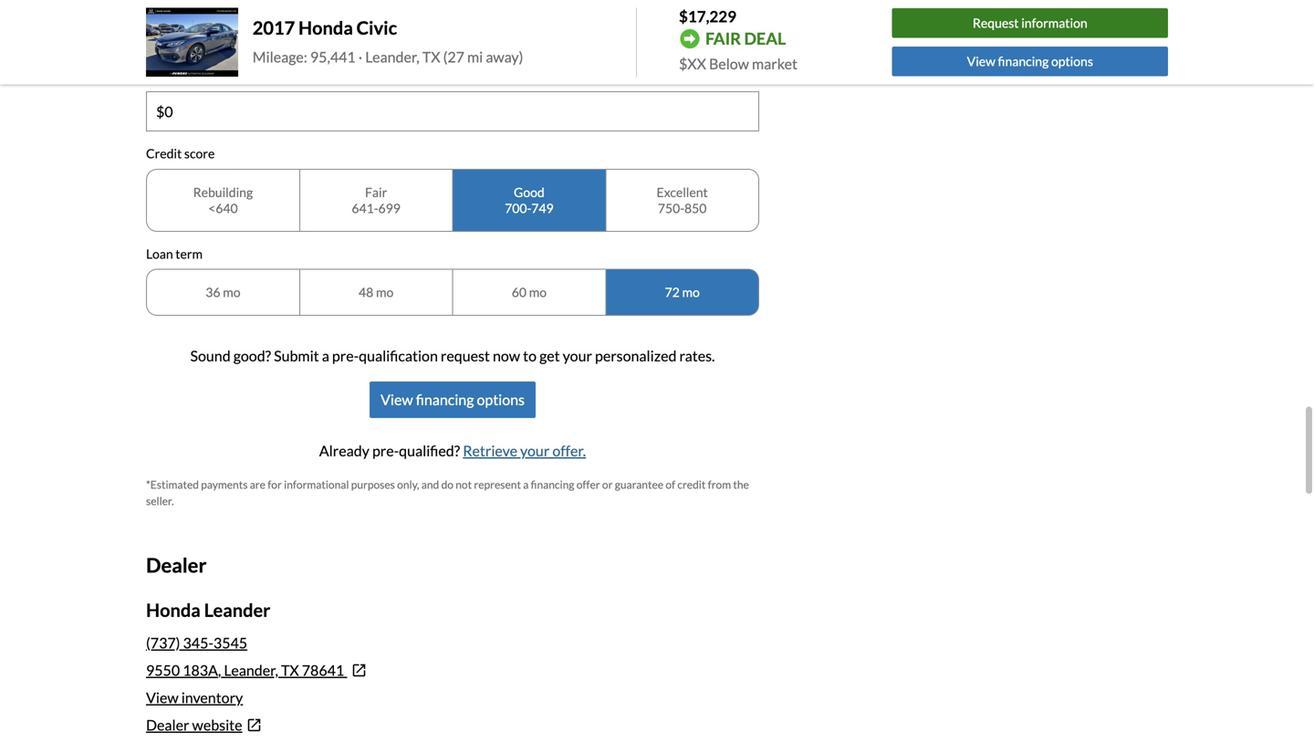 Task type: describe. For each thing, give the bounding box(es) containing it.
sound
[[190, 347, 231, 365]]

offer
[[577, 478, 600, 491]]

tx inside 2017 honda civic mileage: 95,441 · leander, tx (27 mi away)
[[422, 48, 440, 66]]

purposes
[[351, 478, 395, 491]]

request
[[973, 15, 1019, 31]]

personalized
[[595, 347, 677, 365]]

·
[[359, 48, 363, 66]]

mo for 60 mo
[[529, 284, 547, 300]]

only,
[[397, 478, 419, 491]]

website
[[192, 716, 242, 734]]

72 mo
[[665, 284, 700, 300]]

request
[[441, 347, 490, 365]]

fair deal
[[706, 28, 786, 49]]

score
[[184, 146, 215, 161]]

market
[[752, 55, 798, 73]]

48 mo
[[359, 284, 394, 300]]

honda leander
[[146, 599, 271, 621]]

honda leander link
[[146, 599, 271, 621]]

2017 honda civic mileage: 95,441 · leander, tx (27 mi away)
[[253, 17, 523, 66]]

850
[[685, 200, 707, 216]]

from
[[708, 478, 731, 491]]

view for bottom view financing options "button"
[[381, 391, 413, 409]]

payments
[[201, 478, 248, 491]]

1 vertical spatial pre-
[[372, 442, 399, 460]]

60 mo
[[512, 284, 547, 300]]

0 vertical spatial view financing options button
[[892, 47, 1168, 76]]

away)
[[486, 48, 523, 66]]

term
[[176, 246, 203, 261]]

inventory
[[181, 689, 243, 707]]

offer.
[[553, 442, 586, 460]]

qualified?
[[399, 442, 460, 460]]

submit
[[274, 347, 319, 365]]

700-
[[505, 200, 532, 216]]

48
[[359, 284, 374, 300]]

view financing options for bottom view financing options "button"
[[381, 391, 525, 409]]

a inside *estimated payments are for informational purposes only, and do not represent a financing offer or guarantee of credit from the seller.
[[523, 478, 529, 491]]

qualification
[[359, 347, 438, 365]]

$xx below market
[[679, 55, 798, 73]]

mo for 48 mo
[[376, 284, 394, 300]]

2017 honda civic image
[[146, 8, 238, 77]]

to
[[523, 347, 537, 365]]

get
[[540, 347, 560, 365]]

are
[[250, 478, 266, 491]]

represent
[[474, 478, 521, 491]]

mi
[[467, 48, 483, 66]]

options for bottom view financing options "button"
[[477, 391, 525, 409]]

,
[[218, 661, 221, 679]]

down
[[146, 68, 180, 84]]

financing inside *estimated payments are for informational purposes only, and do not represent a financing offer or guarantee of credit from the seller.
[[531, 478, 575, 491]]

good?
[[233, 347, 271, 365]]

the
[[733, 478, 749, 491]]

9550 183a , leander, tx 78641
[[146, 661, 344, 679]]

0 vertical spatial your
[[563, 347, 592, 365]]

request information
[[973, 15, 1088, 31]]

(737) 345-3545
[[146, 634, 247, 652]]

72
[[665, 284, 680, 300]]

already pre-qualified? retrieve your offer.
[[319, 442, 586, 460]]

honda inside 2017 honda civic mileage: 95,441 · leander, tx (27 mi away)
[[299, 17, 353, 39]]

1 vertical spatial view financing options button
[[370, 382, 536, 418]]

credit score
[[146, 146, 215, 161]]

or
[[602, 478, 613, 491]]

60
[[512, 284, 527, 300]]

leander
[[204, 599, 271, 621]]

mo for 72 mo
[[682, 284, 700, 300]]

excellent
[[657, 184, 708, 200]]

2 vertical spatial view
[[146, 689, 179, 707]]

sound good? submit a pre-qualification request now to get your personalized rates.
[[190, 347, 715, 365]]

1 vertical spatial your
[[520, 442, 550, 460]]

183a
[[183, 661, 218, 679]]

leander, inside 2017 honda civic mileage: 95,441 · leander, tx (27 mi away)
[[365, 48, 420, 66]]

view inventory
[[146, 689, 243, 707]]

financing for bottom view financing options "button"
[[416, 391, 474, 409]]

fair 641-699
[[352, 184, 401, 216]]

good 700-749
[[505, 184, 554, 216]]

deal
[[744, 28, 786, 49]]

loan term
[[146, 246, 203, 261]]

view inventory link
[[146, 689, 243, 707]]



Task type: locate. For each thing, give the bounding box(es) containing it.
already
[[319, 442, 370, 460]]

749
[[532, 200, 554, 216]]

retrieve
[[463, 442, 518, 460]]

3 mo from the left
[[529, 284, 547, 300]]

not
[[456, 478, 472, 491]]

payment
[[182, 68, 231, 84]]

0 horizontal spatial view
[[146, 689, 179, 707]]

1 horizontal spatial a
[[523, 478, 529, 491]]

0 horizontal spatial a
[[322, 347, 329, 365]]

1 vertical spatial view
[[381, 391, 413, 409]]

0 vertical spatial pre-
[[332, 347, 359, 365]]

$17,229
[[679, 7, 737, 26]]

2 vertical spatial financing
[[531, 478, 575, 491]]

a right the submit at the left of the page
[[322, 347, 329, 365]]

view financing options button
[[892, 47, 1168, 76], [370, 382, 536, 418]]

tx
[[422, 48, 440, 66], [281, 661, 299, 679]]

financing down request information button
[[998, 53, 1049, 69]]

699
[[378, 200, 401, 216]]

345-
[[183, 634, 214, 652]]

pre-
[[332, 347, 359, 365], [372, 442, 399, 460]]

1 vertical spatial a
[[523, 478, 529, 491]]

loan
[[146, 246, 173, 261]]

mo right 36 at left
[[223, 284, 241, 300]]

your right get
[[563, 347, 592, 365]]

0 vertical spatial honda
[[299, 17, 353, 39]]

honda
[[299, 17, 353, 39], [146, 599, 201, 621]]

0 horizontal spatial pre-
[[332, 347, 359, 365]]

view
[[967, 53, 996, 69], [381, 391, 413, 409], [146, 689, 179, 707]]

1 vertical spatial leander,
[[224, 661, 278, 679]]

2 horizontal spatial view
[[967, 53, 996, 69]]

leander, right the "·"
[[365, 48, 420, 66]]

1 vertical spatial tx
[[281, 661, 299, 679]]

credit
[[678, 478, 706, 491]]

1 vertical spatial honda
[[146, 599, 201, 621]]

0 horizontal spatial your
[[520, 442, 550, 460]]

options for topmost view financing options "button"
[[1052, 53, 1094, 69]]

0 horizontal spatial view financing options
[[381, 391, 525, 409]]

dealer for dealer
[[146, 553, 207, 577]]

0 vertical spatial tx
[[422, 48, 440, 66]]

mo
[[223, 284, 241, 300], [376, 284, 394, 300], [529, 284, 547, 300], [682, 284, 700, 300]]

0 vertical spatial leander,
[[365, 48, 420, 66]]

view down 'request'
[[967, 53, 996, 69]]

1 vertical spatial dealer
[[146, 716, 189, 734]]

0 vertical spatial financing
[[998, 53, 1049, 69]]

9550
[[146, 661, 180, 679]]

78641
[[302, 661, 344, 679]]

tx left (27
[[422, 48, 440, 66]]

civic
[[357, 17, 397, 39]]

1 horizontal spatial leander,
[[365, 48, 420, 66]]

0 vertical spatial dealer
[[146, 553, 207, 577]]

dealer website link
[[146, 714, 759, 736]]

view financing options down request information button
[[967, 53, 1094, 69]]

options down now
[[477, 391, 525, 409]]

financing left offer
[[531, 478, 575, 491]]

pre- right the submit at the left of the page
[[332, 347, 359, 365]]

now
[[493, 347, 520, 365]]

1 horizontal spatial financing
[[531, 478, 575, 491]]

<640
[[208, 200, 238, 216]]

down payment (0%)
[[146, 68, 259, 84]]

tx left 78641
[[281, 661, 299, 679]]

1 vertical spatial financing
[[416, 391, 474, 409]]

0 vertical spatial view
[[967, 53, 996, 69]]

641-
[[352, 200, 378, 216]]

(0%)
[[234, 68, 259, 84]]

excellent 750-850
[[657, 184, 708, 216]]

0 vertical spatial view financing options
[[967, 53, 1094, 69]]

0 horizontal spatial financing
[[416, 391, 474, 409]]

options down the information
[[1052, 53, 1094, 69]]

1 horizontal spatial view financing options
[[967, 53, 1094, 69]]

pre- up the purposes
[[372, 442, 399, 460]]

36
[[206, 284, 220, 300]]

do
[[441, 478, 454, 491]]

and
[[422, 478, 439, 491]]

informational
[[284, 478, 349, 491]]

good
[[514, 184, 545, 200]]

retrieve your offer. link
[[463, 442, 586, 460]]

view down "9550"
[[146, 689, 179, 707]]

4 mo from the left
[[682, 284, 700, 300]]

mo right "48" on the top left
[[376, 284, 394, 300]]

your left 'offer.' at the bottom left of the page
[[520, 442, 550, 460]]

dealer for dealer website
[[146, 716, 189, 734]]

0 horizontal spatial leander,
[[224, 661, 278, 679]]

dealer up honda leander
[[146, 553, 207, 577]]

view financing options button down sound good? submit a pre-qualification request now to get your personalized rates.
[[370, 382, 536, 418]]

2 mo from the left
[[376, 284, 394, 300]]

view for topmost view financing options "button"
[[967, 53, 996, 69]]

1 horizontal spatial your
[[563, 347, 592, 365]]

information
[[1022, 15, 1088, 31]]

dealer down "view inventory"
[[146, 716, 189, 734]]

rebuilding
[[193, 184, 253, 200]]

0 vertical spatial options
[[1052, 53, 1094, 69]]

0 horizontal spatial view financing options button
[[370, 382, 536, 418]]

1 dealer from the top
[[146, 553, 207, 577]]

2 horizontal spatial financing
[[998, 53, 1049, 69]]

fair
[[706, 28, 741, 49]]

*estimated
[[146, 478, 199, 491]]

financing
[[998, 53, 1049, 69], [416, 391, 474, 409], [531, 478, 575, 491]]

view financing options for topmost view financing options "button"
[[967, 53, 1094, 69]]

mileage:
[[253, 48, 307, 66]]

below
[[709, 55, 749, 73]]

1 horizontal spatial view
[[381, 391, 413, 409]]

3545
[[214, 634, 247, 652]]

financing down sound good? submit a pre-qualification request now to get your personalized rates.
[[416, 391, 474, 409]]

options
[[1052, 53, 1094, 69], [477, 391, 525, 409]]

2017
[[253, 17, 295, 39]]

view down qualification
[[381, 391, 413, 409]]

of
[[666, 478, 676, 491]]

view financing options down sound good? submit a pre-qualification request now to get your personalized rates.
[[381, 391, 525, 409]]

1 horizontal spatial tx
[[422, 48, 440, 66]]

rebuilding <640
[[193, 184, 253, 216]]

a right represent
[[523, 478, 529, 491]]

mo for 36 mo
[[223, 284, 241, 300]]

leander, right ,
[[224, 661, 278, 679]]

mo right 72
[[682, 284, 700, 300]]

1 horizontal spatial options
[[1052, 53, 1094, 69]]

0 vertical spatial a
[[322, 347, 329, 365]]

36 mo
[[206, 284, 241, 300]]

1 horizontal spatial view financing options button
[[892, 47, 1168, 76]]

2 dealer from the top
[[146, 716, 189, 734]]

leander,
[[365, 48, 420, 66], [224, 661, 278, 679]]

mo right 60
[[529, 284, 547, 300]]

Down payment (0%) text field
[[147, 92, 759, 131]]

rates.
[[680, 347, 715, 365]]

for
[[268, 478, 282, 491]]

0 horizontal spatial options
[[477, 391, 525, 409]]

dealer website
[[146, 716, 242, 734]]

$xx
[[679, 55, 706, 73]]

financing for topmost view financing options "button"
[[998, 53, 1049, 69]]

seller.
[[146, 494, 174, 508]]

0 horizontal spatial honda
[[146, 599, 201, 621]]

guarantee
[[615, 478, 664, 491]]

(27
[[443, 48, 465, 66]]

1 vertical spatial view financing options
[[381, 391, 525, 409]]

(737) 345-3545 link
[[146, 634, 247, 652]]

1 horizontal spatial pre-
[[372, 442, 399, 460]]

1 mo from the left
[[223, 284, 241, 300]]

0 horizontal spatial tx
[[281, 661, 299, 679]]

*estimated payments are for informational purposes only, and do not represent a financing offer or guarantee of credit from the seller.
[[146, 478, 749, 508]]

honda up (737)
[[146, 599, 201, 621]]

honda up 95,441
[[299, 17, 353, 39]]

view financing options button down request information button
[[892, 47, 1168, 76]]

750-
[[658, 200, 685, 216]]

1 vertical spatial options
[[477, 391, 525, 409]]

fair
[[365, 184, 387, 200]]

1 horizontal spatial honda
[[299, 17, 353, 39]]

credit
[[146, 146, 182, 161]]



Task type: vqa. For each thing, say whether or not it's contained in the screenshot.
2017 Honda Civic Image
yes



